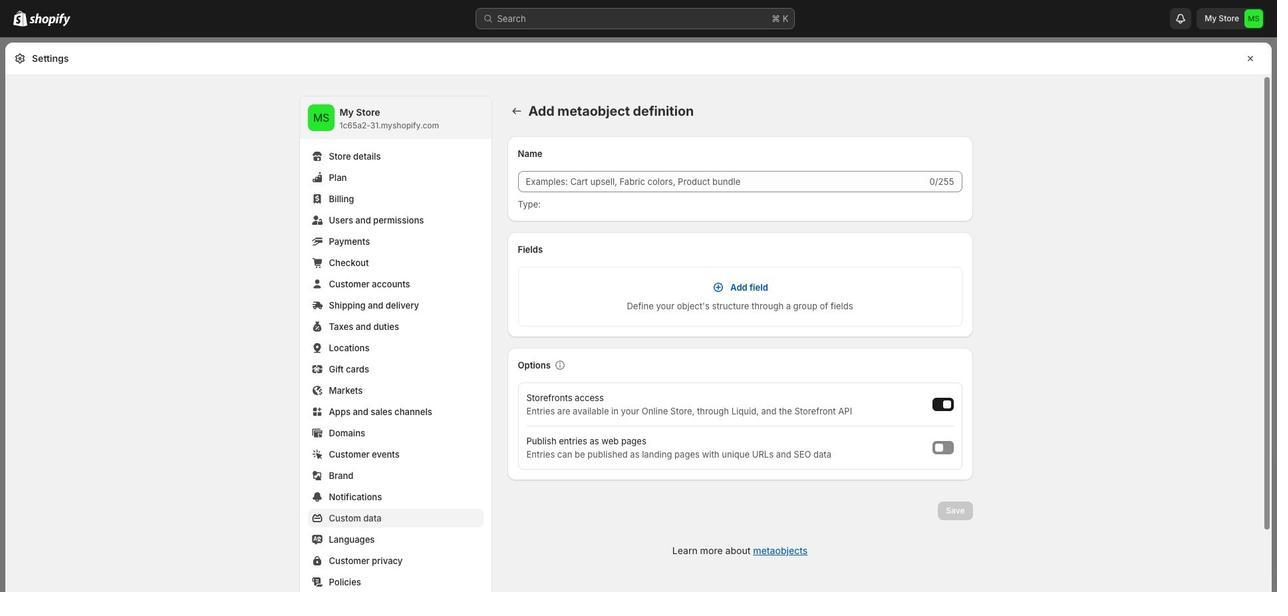 Task type: locate. For each thing, give the bounding box(es) containing it.
my store image
[[308, 104, 334, 131]]

shopify image
[[13, 11, 27, 27], [29, 13, 71, 27]]

toggle publishing entries as web pages image
[[935, 444, 943, 452]]

my store image
[[1245, 9, 1263, 28]]

Examples: Cart upsell, Fabric colors, Product bundle text field
[[518, 171, 927, 192]]



Task type: describe. For each thing, give the bounding box(es) containing it.
settings dialog
[[5, 43, 1272, 592]]

0 horizontal spatial shopify image
[[13, 11, 27, 27]]

shop settings menu element
[[300, 96, 491, 592]]

1 horizontal spatial shopify image
[[29, 13, 71, 27]]

toggle storefronts access image
[[943, 401, 951, 409]]



Task type: vqa. For each thing, say whether or not it's contained in the screenshot.
My Store image in the Shop settings menu "element"
yes



